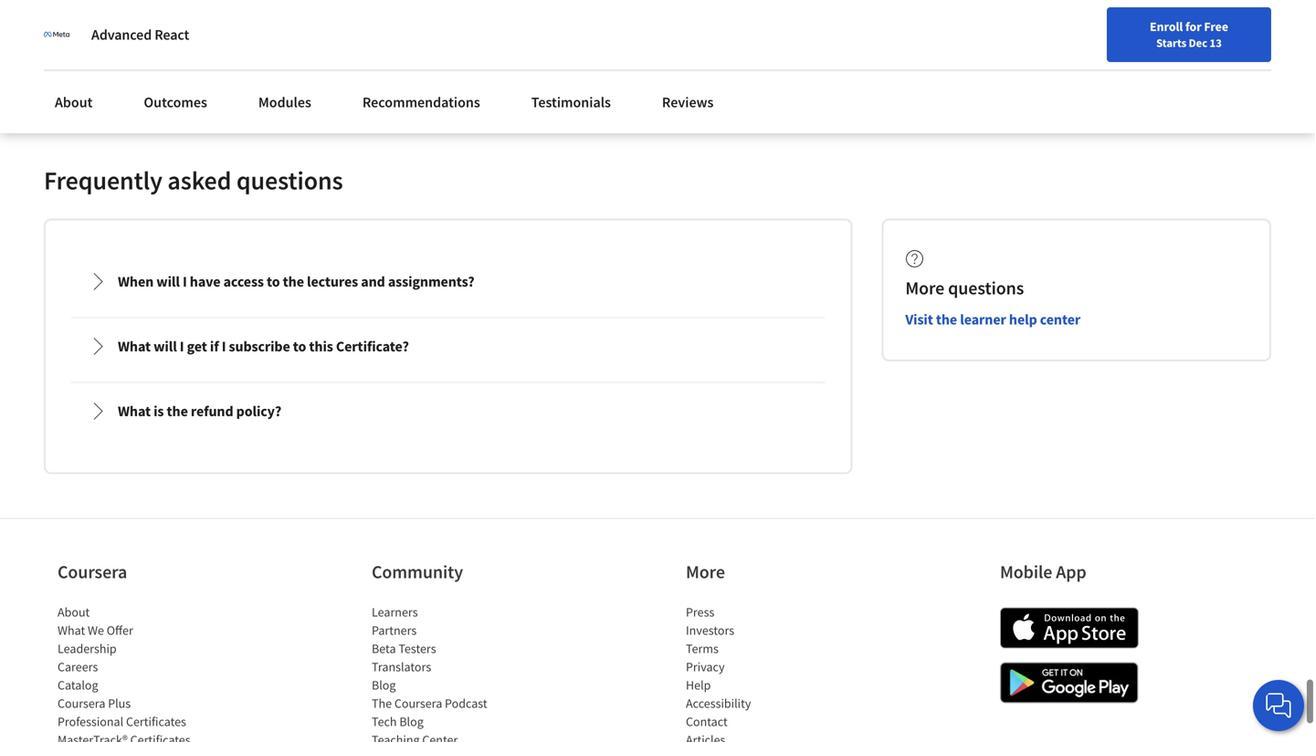 Task type: locate. For each thing, give the bounding box(es) containing it.
learners
[[372, 604, 418, 621]]

0 horizontal spatial blog
[[372, 677, 396, 694]]

leadership link
[[58, 641, 117, 657]]

more up visit
[[906, 277, 945, 300]]

list item for coursera
[[58, 731, 213, 743]]

about link
[[44, 82, 104, 122], [58, 604, 90, 621]]

what
[[118, 337, 151, 356], [118, 402, 151, 421], [58, 623, 85, 639]]

2 vertical spatial the
[[167, 402, 188, 421]]

list containing learners
[[372, 603, 527, 743]]

2 horizontal spatial list
[[686, 603, 842, 743]]

is
[[154, 402, 164, 421]]

more up the press in the right bottom of the page
[[686, 561, 725, 584]]

0 horizontal spatial list item
[[58, 731, 213, 743]]

the right is
[[167, 402, 188, 421]]

1 list from the left
[[58, 603, 213, 743]]

contact
[[686, 714, 728, 730]]

0 vertical spatial more
[[906, 277, 945, 300]]

2 list item from the left
[[372, 731, 527, 743]]

1 list item from the left
[[58, 731, 213, 743]]

partners
[[372, 623, 417, 639]]

0 vertical spatial questions
[[237, 164, 343, 196]]

1 horizontal spatial the
[[283, 273, 304, 291]]

react
[[155, 26, 189, 44]]

questions up learner
[[949, 277, 1025, 300]]

testimonials link
[[521, 82, 622, 122]]

list item down podcast
[[372, 731, 527, 743]]

help link
[[686, 677, 711, 694]]

what left get
[[118, 337, 151, 356]]

0 vertical spatial about link
[[44, 82, 104, 122]]

policy?
[[236, 402, 282, 421]]

1 horizontal spatial list item
[[372, 731, 527, 743]]

0 vertical spatial to
[[267, 273, 280, 291]]

about
[[55, 93, 93, 111], [58, 604, 90, 621]]

about down meta "image"
[[55, 93, 93, 111]]

meta image
[[44, 22, 69, 48]]

i left get
[[180, 337, 184, 356]]

the left lectures at the top of the page
[[283, 273, 304, 291]]

list for coursera
[[58, 603, 213, 743]]

1 vertical spatial about link
[[58, 604, 90, 621]]

1 horizontal spatial list
[[372, 603, 527, 743]]

0 vertical spatial about
[[55, 93, 93, 111]]

certificates
[[126, 714, 186, 730]]

for
[[1186, 18, 1202, 35]]

coursera inside learners partners beta testers translators blog the coursera podcast tech blog
[[395, 696, 443, 712]]

will for what
[[154, 337, 177, 356]]

to
[[267, 273, 280, 291], [293, 337, 306, 356]]

to left this
[[293, 337, 306, 356]]

about link for more
[[58, 604, 90, 621]]

list item down professional certificates link
[[58, 731, 213, 743]]

visit
[[906, 311, 934, 329]]

list item
[[58, 731, 213, 743], [372, 731, 527, 743], [686, 731, 842, 743]]

blog up the
[[372, 677, 396, 694]]

careers
[[58, 659, 98, 676]]

2 vertical spatial what
[[58, 623, 85, 639]]

help
[[686, 677, 711, 694]]

partners link
[[372, 623, 417, 639]]

what we offer link
[[58, 623, 133, 639]]

coursera for community
[[395, 696, 443, 712]]

what left is
[[118, 402, 151, 421]]

will right when
[[157, 273, 180, 291]]

1 vertical spatial to
[[293, 337, 306, 356]]

about link for frequently asked questions
[[44, 82, 104, 122]]

what up leadership link
[[58, 623, 85, 639]]

accessibility link
[[686, 696, 751, 712]]

1 horizontal spatial questions
[[949, 277, 1025, 300]]

dec
[[1189, 36, 1208, 50]]

starts
[[1157, 36, 1187, 50]]

13
[[1210, 36, 1223, 50]]

podcast
[[445, 696, 488, 712]]

coursera up tech blog "link"
[[395, 696, 443, 712]]

questions down the modules
[[237, 164, 343, 196]]

menu item
[[967, 18, 1084, 78]]

community
[[372, 561, 463, 584]]

0 horizontal spatial more
[[686, 561, 725, 584]]

about inside 'about what we offer leadership careers catalog coursera plus professional certificates'
[[58, 604, 90, 621]]

the
[[283, 273, 304, 291], [936, 311, 958, 329], [167, 402, 188, 421]]

assignments?
[[388, 273, 475, 291]]

to right 'access'
[[267, 273, 280, 291]]

3 list from the left
[[686, 603, 842, 743]]

professional
[[58, 714, 124, 730]]

access
[[223, 273, 264, 291]]

more
[[906, 277, 945, 300], [686, 561, 725, 584]]

what will i get if i subscribe to this certificate? button
[[74, 321, 823, 372]]

blog down the coursera podcast link
[[400, 714, 424, 730]]

blog
[[372, 677, 396, 694], [400, 714, 424, 730]]

will
[[157, 273, 180, 291], [154, 337, 177, 356]]

i left 'have'
[[183, 273, 187, 291]]

if
[[210, 337, 219, 356]]

press link
[[686, 604, 715, 621]]

1 horizontal spatial blog
[[400, 714, 424, 730]]

list for community
[[372, 603, 527, 743]]

1 vertical spatial blog
[[400, 714, 424, 730]]

what will i get if i subscribe to this certificate?
[[118, 337, 409, 356]]

2 horizontal spatial the
[[936, 311, 958, 329]]

0 vertical spatial blog
[[372, 677, 396, 694]]

3 list item from the left
[[686, 731, 842, 743]]

modules
[[258, 93, 311, 111]]

list containing press
[[686, 603, 842, 743]]

advanced react
[[91, 26, 189, 44]]

1 horizontal spatial more
[[906, 277, 945, 300]]

list item down accessibility link
[[686, 731, 842, 743]]

visit the learner help center
[[906, 311, 1081, 329]]

asked
[[168, 164, 232, 196]]

0 horizontal spatial questions
[[237, 164, 343, 196]]

coursera up what we offer link
[[58, 561, 127, 584]]

coursera inside 'about what we offer leadership careers catalog coursera plus professional certificates'
[[58, 696, 105, 712]]

catalog link
[[58, 677, 98, 694]]

coursera
[[58, 561, 127, 584], [58, 696, 105, 712], [395, 696, 443, 712]]

list containing about
[[58, 603, 213, 743]]

plus
[[108, 696, 131, 712]]

0 horizontal spatial to
[[267, 273, 280, 291]]

opens in a new tab image
[[549, 470, 563, 485]]

questions
[[237, 164, 343, 196], [949, 277, 1025, 300]]

0 vertical spatial what
[[118, 337, 151, 356]]

testers
[[399, 641, 436, 657]]

1 vertical spatial more
[[686, 561, 725, 584]]

the right visit
[[936, 311, 958, 329]]

when will i have access to the lectures and assignments?
[[118, 273, 475, 291]]

lectures
[[307, 273, 358, 291]]

list
[[58, 603, 213, 743], [372, 603, 527, 743], [686, 603, 842, 743]]

about what we offer leadership careers catalog coursera plus professional certificates
[[58, 604, 186, 730]]

about link up what we offer link
[[58, 604, 90, 621]]

0 horizontal spatial list
[[58, 603, 213, 743]]

learners partners beta testers translators blog the coursera podcast tech blog
[[372, 604, 488, 730]]

1 vertical spatial the
[[936, 311, 958, 329]]

about link down meta "image"
[[44, 82, 104, 122]]

1 vertical spatial will
[[154, 337, 177, 356]]

i
[[183, 273, 187, 291], [180, 337, 184, 356], [222, 337, 226, 356]]

tech blog link
[[372, 714, 424, 730]]

1 vertical spatial what
[[118, 402, 151, 421]]

coursera down catalog
[[58, 696, 105, 712]]

1 vertical spatial questions
[[949, 277, 1025, 300]]

2 horizontal spatial list item
[[686, 731, 842, 743]]

get it on google play image
[[1001, 663, 1139, 704]]

list item for more
[[686, 731, 842, 743]]

i right if
[[222, 337, 226, 356]]

0 vertical spatial will
[[157, 273, 180, 291]]

center
[[1041, 311, 1081, 329]]

frequently
[[44, 164, 163, 196]]

about up what we offer link
[[58, 604, 90, 621]]

press investors terms privacy help accessibility contact
[[686, 604, 751, 730]]

mobile
[[1001, 561, 1053, 584]]

1 vertical spatial about
[[58, 604, 90, 621]]

2 list from the left
[[372, 603, 527, 743]]

list item for community
[[372, 731, 527, 743]]

more for more
[[686, 561, 725, 584]]

will left get
[[154, 337, 177, 356]]



Task type: describe. For each thing, give the bounding box(es) containing it.
beta
[[372, 641, 396, 657]]

enroll
[[1150, 18, 1184, 35]]

0 vertical spatial the
[[283, 273, 304, 291]]

0 horizontal spatial the
[[167, 402, 188, 421]]

download on the app store image
[[1001, 608, 1139, 649]]

learner
[[961, 311, 1007, 329]]

more for more questions
[[906, 277, 945, 300]]

subscribe
[[229, 337, 290, 356]]

reviews
[[662, 93, 714, 111]]

coursera plus link
[[58, 696, 131, 712]]

frequently asked questions
[[44, 164, 343, 196]]

tech
[[372, 714, 397, 730]]

help
[[1010, 311, 1038, 329]]

investors link
[[686, 623, 735, 639]]

when will i have access to the lectures and assignments? button
[[74, 256, 823, 307]]

get
[[187, 337, 207, 356]]

show notifications image
[[1103, 23, 1125, 45]]

terms link
[[686, 641, 719, 657]]

privacy
[[686, 659, 725, 676]]

and
[[361, 273, 385, 291]]

mobile app
[[1001, 561, 1087, 584]]

translators link
[[372, 659, 431, 676]]

i for have
[[183, 273, 187, 291]]

what for what is the refund policy?
[[118, 402, 151, 421]]

more questions
[[906, 277, 1025, 300]]

catalog
[[58, 677, 98, 694]]

accessibility
[[686, 696, 751, 712]]

about for about
[[55, 93, 93, 111]]

translators
[[372, 659, 431, 676]]

what is the refund policy?
[[118, 402, 282, 421]]

certificate?
[[336, 337, 409, 356]]

testimonials
[[532, 93, 611, 111]]

the
[[372, 696, 392, 712]]

contact link
[[686, 714, 728, 730]]

chat with us image
[[1265, 692, 1294, 721]]

i for get
[[180, 337, 184, 356]]

have
[[190, 273, 221, 291]]

this
[[309, 337, 333, 356]]

free
[[1205, 18, 1229, 35]]

what for what will i get if i subscribe to this certificate?
[[118, 337, 151, 356]]

1 horizontal spatial to
[[293, 337, 306, 356]]

recommendations link
[[352, 82, 491, 122]]

investors
[[686, 623, 735, 639]]

advanced
[[91, 26, 152, 44]]

beta testers link
[[372, 641, 436, 657]]

careers link
[[58, 659, 98, 676]]

terms
[[686, 641, 719, 657]]

press
[[686, 604, 715, 621]]

professional certificates link
[[58, 714, 186, 730]]

learners link
[[372, 604, 418, 621]]

what is the refund policy? button
[[74, 386, 823, 437]]

when
[[118, 273, 154, 291]]

outcomes
[[144, 93, 207, 111]]

blog link
[[372, 677, 396, 694]]

modules link
[[248, 82, 322, 122]]

visit the learner help center link
[[906, 311, 1081, 329]]

coursera image
[[22, 15, 138, 44]]

about for about what we offer leadership careers catalog coursera plus professional certificates
[[58, 604, 90, 621]]

we
[[88, 623, 104, 639]]

the coursera podcast link
[[372, 696, 488, 712]]

recommendations
[[363, 93, 480, 111]]

list for more
[[686, 603, 842, 743]]

offer
[[107, 623, 133, 639]]

outcomes link
[[133, 82, 218, 122]]

app
[[1057, 561, 1087, 584]]

enroll for free starts dec 13
[[1150, 18, 1229, 50]]

will for when
[[157, 273, 180, 291]]

leadership
[[58, 641, 117, 657]]

privacy link
[[686, 659, 725, 676]]

refund
[[191, 402, 234, 421]]

reviews link
[[651, 82, 725, 122]]

coursera for coursera
[[58, 696, 105, 712]]

collapsed list
[[68, 250, 829, 503]]

what inside 'about what we offer leadership careers catalog coursera plus professional certificates'
[[58, 623, 85, 639]]



Task type: vqa. For each thing, say whether or not it's contained in the screenshot.


